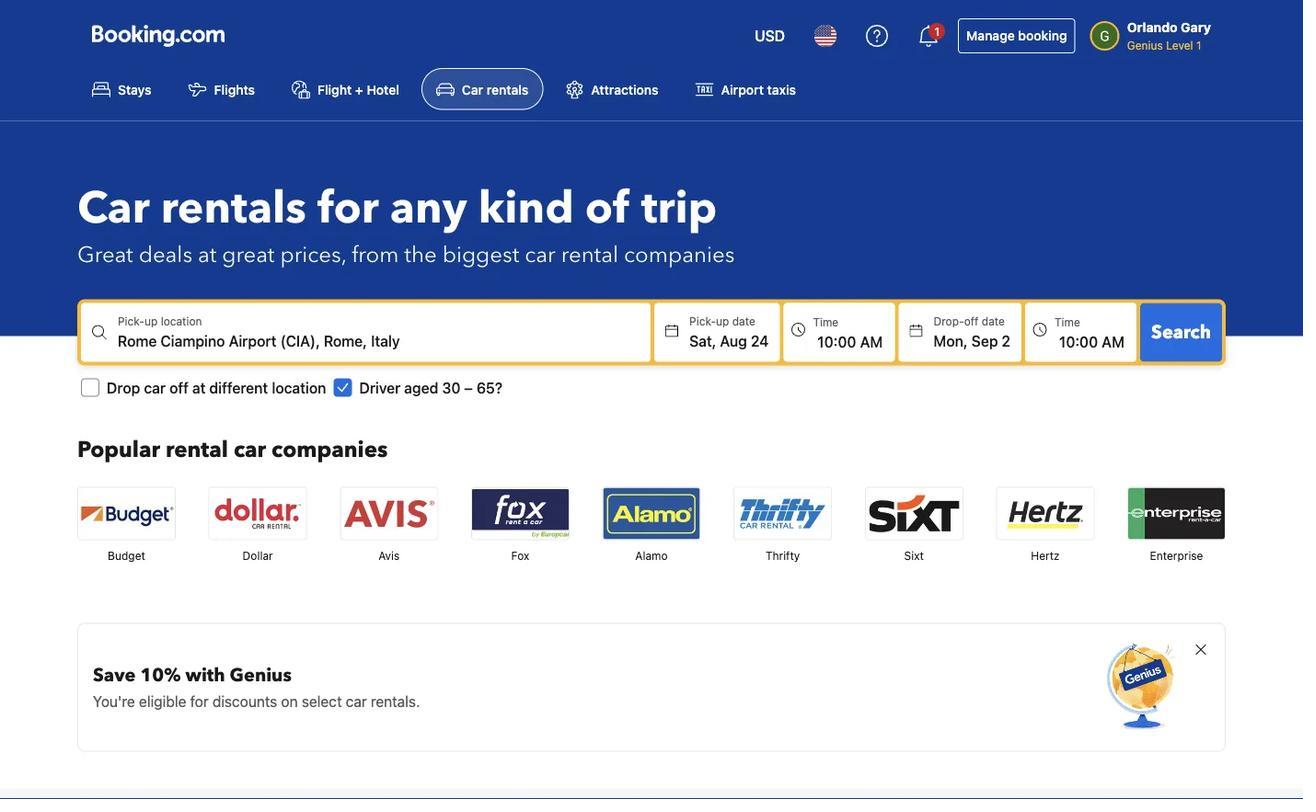 Task type: locate. For each thing, give the bounding box(es) containing it.
genius
[[1127, 39, 1163, 52], [230, 663, 292, 688]]

avis
[[378, 550, 400, 563]]

car
[[462, 82, 483, 97], [77, 178, 150, 238]]

1 vertical spatial for
[[190, 693, 209, 710]]

0 horizontal spatial up
[[144, 315, 158, 328]]

drop car off at different location
[[107, 379, 326, 396]]

off up sep
[[964, 315, 979, 328]]

the
[[404, 240, 437, 270]]

trip
[[641, 178, 717, 238]]

for
[[318, 178, 379, 238], [190, 693, 209, 710]]

rentals inside car rentals for any kind of trip great deals at great prices, from the biggest car rental companies
[[161, 178, 306, 238]]

car inside car rentals for any kind of trip great deals at great prices, from the biggest car rental companies
[[77, 178, 150, 238]]

car
[[525, 240, 556, 270], [144, 379, 166, 396], [234, 435, 266, 465], [346, 693, 367, 710]]

2 date from the left
[[982, 315, 1005, 328]]

drop
[[107, 379, 140, 396]]

manage booking
[[966, 28, 1067, 43]]

1 horizontal spatial pick-
[[689, 315, 716, 328]]

search
[[1151, 320, 1211, 345]]

1 vertical spatial 1
[[1196, 39, 1201, 52]]

date inside the pick-up date sat, aug 24
[[732, 315, 755, 328]]

1 inside button
[[934, 25, 940, 38]]

1 date from the left
[[732, 315, 755, 328]]

0 horizontal spatial location
[[161, 315, 202, 328]]

pick-
[[118, 315, 144, 328], [689, 315, 716, 328]]

date inside drop-off date mon, sep 2
[[982, 315, 1005, 328]]

car down the different
[[234, 435, 266, 465]]

car right the select
[[346, 693, 367, 710]]

sep
[[972, 332, 998, 350]]

0 horizontal spatial genius
[[230, 663, 292, 688]]

car right hotel
[[462, 82, 483, 97]]

car rentals for any kind of trip great deals at great prices, from the biggest car rental companies
[[77, 178, 735, 270]]

Pick-up location field
[[118, 330, 651, 352]]

date
[[732, 315, 755, 328], [982, 315, 1005, 328]]

1 down the gary
[[1196, 39, 1201, 52]]

65?
[[477, 379, 502, 396]]

0 horizontal spatial car
[[77, 178, 150, 238]]

sat,
[[689, 332, 716, 350]]

airport taxis link
[[681, 68, 811, 110]]

1 horizontal spatial rental
[[561, 240, 619, 270]]

at left the different
[[192, 379, 206, 396]]

avis logo image
[[341, 488, 437, 540]]

car up great
[[77, 178, 150, 238]]

flights
[[214, 82, 255, 97]]

thrifty
[[766, 550, 800, 563]]

0 horizontal spatial 1
[[934, 25, 940, 38]]

0 horizontal spatial for
[[190, 693, 209, 710]]

genius down orlando
[[1127, 39, 1163, 52]]

0 vertical spatial rentals
[[487, 82, 528, 97]]

rental down drop car off at different location
[[166, 435, 228, 465]]

stays link
[[77, 68, 166, 110]]

of
[[585, 178, 630, 238]]

0 vertical spatial location
[[161, 315, 202, 328]]

hotel
[[367, 82, 399, 97]]

1 vertical spatial genius
[[230, 663, 292, 688]]

attractions
[[591, 82, 659, 97]]

1 horizontal spatial 1
[[1196, 39, 1201, 52]]

flights link
[[174, 68, 270, 110]]

dollar
[[243, 550, 273, 563]]

budget
[[108, 550, 145, 563]]

manage
[[966, 28, 1015, 43]]

10%
[[140, 663, 181, 688]]

for down with
[[190, 693, 209, 710]]

0 vertical spatial rental
[[561, 240, 619, 270]]

rental inside car rentals for any kind of trip great deals at great prices, from the biggest car rental companies
[[561, 240, 619, 270]]

0 vertical spatial 1
[[934, 25, 940, 38]]

1 horizontal spatial up
[[716, 315, 729, 328]]

on
[[281, 693, 298, 710]]

up inside the pick-up date sat, aug 24
[[716, 315, 729, 328]]

0 vertical spatial for
[[318, 178, 379, 238]]

1 vertical spatial rentals
[[161, 178, 306, 238]]

alamo logo image
[[603, 488, 700, 540]]

0 vertical spatial off
[[964, 315, 979, 328]]

you're
[[93, 693, 135, 710]]

drop-
[[934, 315, 964, 328]]

for up from
[[318, 178, 379, 238]]

enterprise logo image
[[1128, 488, 1225, 540]]

0 vertical spatial at
[[198, 240, 216, 270]]

0 vertical spatial genius
[[1127, 39, 1163, 52]]

0 vertical spatial companies
[[624, 240, 735, 270]]

driver aged 30 – 65?
[[359, 379, 502, 396]]

location right the different
[[272, 379, 326, 396]]

0 horizontal spatial rental
[[166, 435, 228, 465]]

0 vertical spatial car
[[462, 82, 483, 97]]

companies down driver
[[272, 435, 388, 465]]

date for sep
[[982, 315, 1005, 328]]

usd button
[[744, 14, 796, 58]]

booking.com online hotel reservations image
[[92, 25, 225, 47]]

rentals
[[487, 82, 528, 97], [161, 178, 306, 238]]

location down deals
[[161, 315, 202, 328]]

up up aug
[[716, 315, 729, 328]]

1 horizontal spatial companies
[[624, 240, 735, 270]]

with
[[185, 663, 225, 688]]

1 horizontal spatial location
[[272, 379, 326, 396]]

pick- up drop at left top
[[118, 315, 144, 328]]

car rentals
[[462, 82, 528, 97]]

1 vertical spatial at
[[192, 379, 206, 396]]

great
[[77, 240, 133, 270]]

–
[[464, 379, 473, 396]]

0 horizontal spatial companies
[[272, 435, 388, 465]]

car down kind
[[525, 240, 556, 270]]

up for pick-up date sat, aug 24
[[716, 315, 729, 328]]

1 horizontal spatial rentals
[[487, 82, 528, 97]]

at left great
[[198, 240, 216, 270]]

at
[[198, 240, 216, 270], [192, 379, 206, 396]]

1 left manage
[[934, 25, 940, 38]]

date up aug
[[732, 315, 755, 328]]

1 vertical spatial car
[[77, 178, 150, 238]]

orlando gary genius level 1
[[1127, 20, 1211, 52]]

1 vertical spatial off
[[169, 379, 189, 396]]

2 pick- from the left
[[689, 315, 716, 328]]

companies down trip at the top of page
[[624, 240, 735, 270]]

rentals for car rentals
[[487, 82, 528, 97]]

car inside save 10% with genius you're eligible for discounts on select car rentals.
[[346, 693, 367, 710]]

rentals for car rentals for any kind of trip great deals at great prices, from the biggest car rental companies
[[161, 178, 306, 238]]

hertz
[[1031, 550, 1060, 563]]

rental
[[561, 240, 619, 270], [166, 435, 228, 465]]

companies
[[624, 240, 735, 270], [272, 435, 388, 465]]

2 up from the left
[[716, 315, 729, 328]]

alamo
[[635, 550, 668, 563]]

off
[[964, 315, 979, 328], [169, 379, 189, 396]]

biggest
[[442, 240, 519, 270]]

pick-up date sat, aug 24
[[689, 315, 769, 350]]

off right drop at left top
[[169, 379, 189, 396]]

1 up from the left
[[144, 315, 158, 328]]

1 horizontal spatial off
[[964, 315, 979, 328]]

0 horizontal spatial date
[[732, 315, 755, 328]]

1 horizontal spatial car
[[462, 82, 483, 97]]

drop-off date mon, sep 2
[[934, 315, 1011, 350]]

rental down of
[[561, 240, 619, 270]]

genius inside orlando gary genius level 1
[[1127, 39, 1163, 52]]

pick- up the sat,
[[689, 315, 716, 328]]

date up sep
[[982, 315, 1005, 328]]

car right drop at left top
[[144, 379, 166, 396]]

1 pick- from the left
[[118, 315, 144, 328]]

1 horizontal spatial for
[[318, 178, 379, 238]]

1 horizontal spatial date
[[982, 315, 1005, 328]]

1 horizontal spatial genius
[[1127, 39, 1163, 52]]

flight
[[318, 82, 352, 97]]

2
[[1002, 332, 1011, 350]]

up
[[144, 315, 158, 328], [716, 315, 729, 328]]

0 horizontal spatial pick-
[[118, 315, 144, 328]]

pick- inside the pick-up date sat, aug 24
[[689, 315, 716, 328]]

genius up discounts
[[230, 663, 292, 688]]

location
[[161, 315, 202, 328], [272, 379, 326, 396]]

0 horizontal spatial rentals
[[161, 178, 306, 238]]

1 vertical spatial companies
[[272, 435, 388, 465]]

1
[[934, 25, 940, 38], [1196, 39, 1201, 52]]

1 button
[[907, 14, 951, 58]]

from
[[352, 240, 399, 270]]

up down deals
[[144, 315, 158, 328]]



Task type: describe. For each thing, give the bounding box(es) containing it.
flight + hotel link
[[277, 68, 414, 110]]

hertz logo image
[[997, 488, 1094, 540]]

off inside drop-off date mon, sep 2
[[964, 315, 979, 328]]

great
[[222, 240, 275, 270]]

pick-up location
[[118, 315, 202, 328]]

flight + hotel
[[318, 82, 399, 97]]

enterprise
[[1150, 550, 1203, 563]]

save
[[93, 663, 136, 688]]

date for aug
[[732, 315, 755, 328]]

mon,
[[934, 332, 968, 350]]

fox logo image
[[472, 488, 569, 540]]

search button
[[1140, 303, 1222, 362]]

gary
[[1181, 20, 1211, 35]]

sixt
[[904, 550, 924, 563]]

sixt logo image
[[866, 488, 962, 540]]

+
[[355, 82, 363, 97]]

1 vertical spatial rental
[[166, 435, 228, 465]]

pick- for pick-up date sat, aug 24
[[689, 315, 716, 328]]

car for car rentals for any kind of trip great deals at great prices, from the biggest car rental companies
[[77, 178, 150, 238]]

orlando
[[1127, 20, 1178, 35]]

up for pick-up location
[[144, 315, 158, 328]]

companies inside car rentals for any kind of trip great deals at great prices, from the biggest car rental companies
[[624, 240, 735, 270]]

genius inside save 10% with genius you're eligible for discounts on select car rentals.
[[230, 663, 292, 688]]

taxis
[[767, 82, 796, 97]]

kind
[[478, 178, 574, 238]]

0 horizontal spatial off
[[169, 379, 189, 396]]

budget logo image
[[78, 488, 175, 540]]

car inside car rentals for any kind of trip great deals at great prices, from the biggest car rental companies
[[525, 240, 556, 270]]

1 vertical spatial location
[[272, 379, 326, 396]]

for inside car rentals for any kind of trip great deals at great prices, from the biggest car rental companies
[[318, 178, 379, 238]]

driver
[[359, 379, 401, 396]]

booking
[[1018, 28, 1067, 43]]

attractions link
[[551, 68, 673, 110]]

usd
[[755, 27, 785, 45]]

save 10% with genius you're eligible for discounts on select car rentals.
[[93, 663, 420, 710]]

aged
[[404, 379, 438, 396]]

stays
[[118, 82, 151, 97]]

fox
[[511, 550, 529, 563]]

airport taxis
[[721, 82, 796, 97]]

aug
[[720, 332, 747, 350]]

pick- for pick-up location
[[118, 315, 144, 328]]

thrifty logo image
[[735, 488, 831, 540]]

30
[[442, 379, 461, 396]]

for inside save 10% with genius you're eligible for discounts on select car rentals.
[[190, 693, 209, 710]]

1 inside orlando gary genius level 1
[[1196, 39, 1201, 52]]

airport
[[721, 82, 764, 97]]

24
[[751, 332, 769, 350]]

popular
[[77, 435, 160, 465]]

different
[[209, 379, 268, 396]]

any
[[390, 178, 467, 238]]

dollar logo image
[[209, 488, 306, 540]]

select
[[302, 693, 342, 710]]

popular rental car companies
[[77, 435, 388, 465]]

car for car rentals
[[462, 82, 483, 97]]

at inside car rentals for any kind of trip great deals at great prices, from the biggest car rental companies
[[198, 240, 216, 270]]

rentals.
[[371, 693, 420, 710]]

eligible
[[139, 693, 186, 710]]

discounts
[[212, 693, 277, 710]]

prices,
[[280, 240, 346, 270]]

manage booking link
[[958, 18, 1076, 53]]

deals
[[139, 240, 192, 270]]

level
[[1166, 39, 1193, 52]]

car rentals link
[[421, 68, 543, 110]]



Task type: vqa. For each thing, say whether or not it's contained in the screenshot.
Budget
yes



